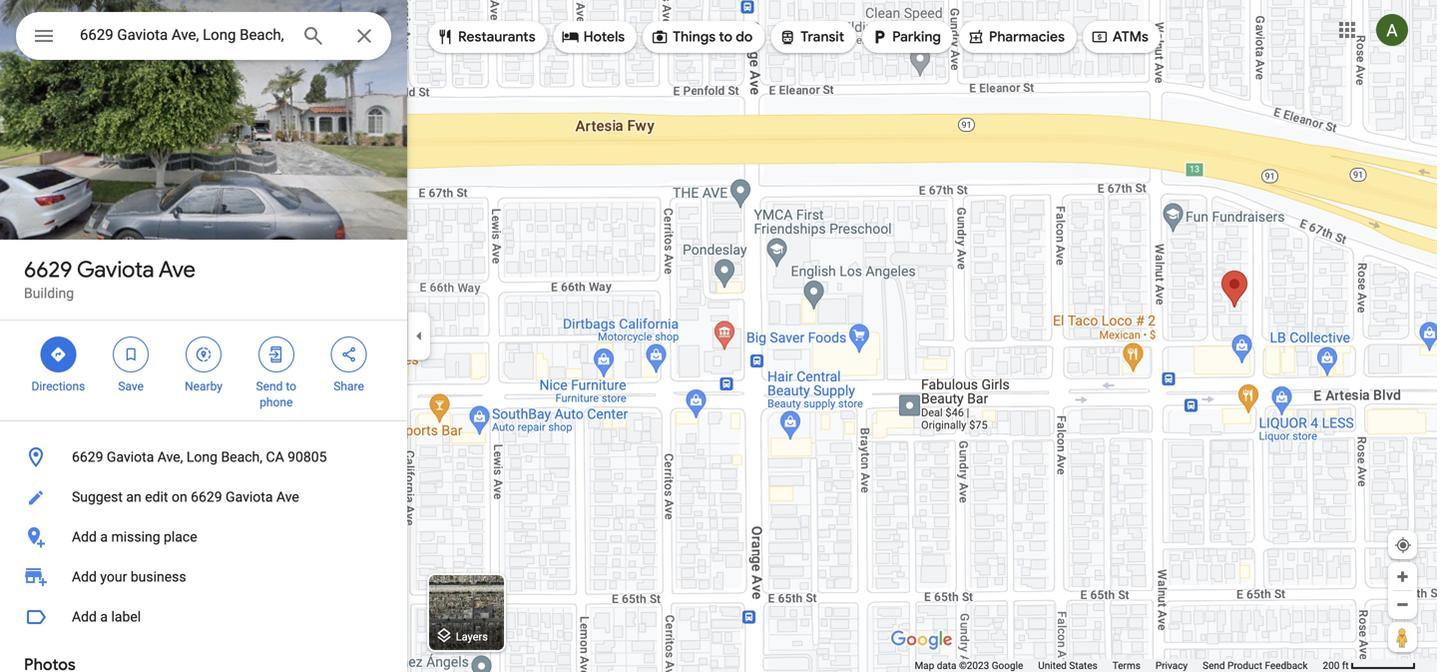 Task type: locate. For each thing, give the bounding box(es) containing it.
collapse side panel image
[[408, 325, 430, 347]]

2 a from the top
[[100, 609, 108, 625]]

 pharmacies
[[968, 26, 1065, 48]]

product
[[1228, 660, 1263, 672]]


[[651, 26, 669, 48]]

united
[[1039, 660, 1067, 672]]

0 vertical spatial 6629
[[24, 256, 72, 284]]

zoom in image
[[1396, 569, 1411, 584]]

add your business
[[72, 569, 186, 585]]

1 vertical spatial gaviota
[[107, 449, 154, 465]]

none field inside '6629 gaviota ave, long beach, ca 90805' field
[[80, 23, 286, 47]]

transit
[[801, 28, 845, 46]]

footer containing map data ©2023 google
[[915, 659, 1324, 672]]

map
[[915, 660, 935, 672]]

0 vertical spatial ave
[[159, 256, 196, 284]]


[[562, 26, 580, 48]]

building
[[24, 285, 74, 302]]

2 vertical spatial add
[[72, 609, 97, 625]]

send inside button
[[1203, 660, 1226, 672]]

3 add from the top
[[72, 609, 97, 625]]

ca
[[266, 449, 284, 465]]


[[32, 21, 56, 50]]

add down suggest
[[72, 529, 97, 545]]

united states
[[1039, 660, 1098, 672]]

1 horizontal spatial send
[[1203, 660, 1226, 672]]

phone
[[260, 395, 293, 409]]

0 vertical spatial a
[[100, 529, 108, 545]]

 search field
[[16, 12, 391, 64]]

send left product
[[1203, 660, 1226, 672]]

6629 right on
[[191, 489, 222, 505]]

1 vertical spatial add
[[72, 569, 97, 585]]


[[49, 344, 67, 365]]

0 horizontal spatial to
[[286, 379, 297, 393]]

0 vertical spatial gaviota
[[77, 256, 154, 284]]

gaviota
[[77, 256, 154, 284], [107, 449, 154, 465], [226, 489, 273, 505]]

0 vertical spatial add
[[72, 529, 97, 545]]

1 vertical spatial ave
[[277, 489, 299, 505]]

6629 for ave
[[24, 256, 72, 284]]

ave up 
[[159, 256, 196, 284]]

 parking
[[871, 26, 942, 48]]

layers
[[456, 630, 488, 643]]

suggest
[[72, 489, 123, 505]]

send to phone
[[256, 379, 297, 409]]

send
[[256, 379, 283, 393], [1203, 660, 1226, 672]]

 atms
[[1091, 26, 1149, 48]]

a left missing
[[100, 529, 108, 545]]

add for add your business
[[72, 569, 97, 585]]

add left label
[[72, 609, 97, 625]]


[[340, 344, 358, 365]]

send up phone
[[256, 379, 283, 393]]

gaviota left ave,
[[107, 449, 154, 465]]

send product feedback
[[1203, 660, 1309, 672]]

to up phone
[[286, 379, 297, 393]]

add a label
[[72, 609, 141, 625]]


[[436, 26, 454, 48]]

1 a from the top
[[100, 529, 108, 545]]

90805
[[288, 449, 327, 465]]

0 horizontal spatial ave
[[159, 256, 196, 284]]

gaviota inside 6629 gaviota ave building
[[77, 256, 154, 284]]

1 vertical spatial send
[[1203, 660, 1226, 672]]

beach,
[[221, 449, 263, 465]]

6629 up suggest
[[72, 449, 103, 465]]

gaviota down the beach,
[[226, 489, 273, 505]]

show your location image
[[1395, 536, 1413, 554]]

2 vertical spatial 6629
[[191, 489, 222, 505]]

your
[[100, 569, 127, 585]]

send inside send to phone
[[256, 379, 283, 393]]

gaviota for ave
[[77, 256, 154, 284]]

6629 up building
[[24, 256, 72, 284]]

long
[[187, 449, 218, 465]]

6629
[[24, 256, 72, 284], [72, 449, 103, 465], [191, 489, 222, 505]]

6629 for ave,
[[72, 449, 103, 465]]

privacy button
[[1156, 659, 1188, 672]]

 button
[[16, 12, 72, 64]]

to
[[719, 28, 733, 46], [286, 379, 297, 393]]

terms button
[[1113, 659, 1141, 672]]

footer
[[915, 659, 1324, 672]]

add
[[72, 529, 97, 545], [72, 569, 97, 585], [72, 609, 97, 625]]


[[779, 26, 797, 48]]

send product feedback button
[[1203, 659, 1309, 672]]

ave down ca
[[277, 489, 299, 505]]

0 vertical spatial send
[[256, 379, 283, 393]]

to inside  things to do
[[719, 28, 733, 46]]


[[267, 344, 285, 365]]

1 add from the top
[[72, 529, 97, 545]]

add left your
[[72, 569, 97, 585]]

a for missing
[[100, 529, 108, 545]]

nearby
[[185, 379, 223, 393]]

add for add a label
[[72, 609, 97, 625]]

show street view coverage image
[[1389, 622, 1418, 652]]

0 vertical spatial to
[[719, 28, 733, 46]]

a
[[100, 529, 108, 545], [100, 609, 108, 625]]

 hotels
[[562, 26, 625, 48]]

gaviota up 
[[77, 256, 154, 284]]

add inside 'link'
[[72, 569, 97, 585]]

ave inside button
[[277, 489, 299, 505]]

1 vertical spatial 6629
[[72, 449, 103, 465]]


[[968, 26, 986, 48]]

a left label
[[100, 609, 108, 625]]

 things to do
[[651, 26, 753, 48]]

zoom out image
[[1396, 597, 1411, 612]]

directions
[[31, 379, 85, 393]]

united states button
[[1039, 659, 1098, 672]]

ave
[[159, 256, 196, 284], [277, 489, 299, 505]]

6629 inside 6629 gaviota ave building
[[24, 256, 72, 284]]

 transit
[[779, 26, 845, 48]]

google account: angela cha  
(angela.cha@adept.ai) image
[[1377, 14, 1409, 46]]

None field
[[80, 23, 286, 47]]

0 horizontal spatial send
[[256, 379, 283, 393]]

2 add from the top
[[72, 569, 97, 585]]

1 vertical spatial a
[[100, 609, 108, 625]]

1 horizontal spatial to
[[719, 28, 733, 46]]

to left do
[[719, 28, 733, 46]]

1 horizontal spatial ave
[[277, 489, 299, 505]]

1 vertical spatial to
[[286, 379, 297, 393]]

to inside send to phone
[[286, 379, 297, 393]]

add a label button
[[0, 597, 407, 637]]

6629 gaviota ave, long beach, ca 90805 button
[[0, 437, 407, 477]]



Task type: describe. For each thing, give the bounding box(es) containing it.
hotels
[[584, 28, 625, 46]]

on
[[172, 489, 187, 505]]

actions for 6629 gaviota ave region
[[0, 321, 407, 420]]

states
[[1070, 660, 1098, 672]]

terms
[[1113, 660, 1141, 672]]

restaurants
[[458, 28, 536, 46]]

ft
[[1343, 660, 1350, 672]]

save
[[118, 379, 144, 393]]

suggest an edit on 6629 gaviota ave
[[72, 489, 299, 505]]

©2023
[[960, 660, 990, 672]]

data
[[937, 660, 957, 672]]

gaviota for ave,
[[107, 449, 154, 465]]

add a missing place button
[[0, 517, 407, 557]]

place
[[164, 529, 197, 545]]

feedback
[[1266, 660, 1309, 672]]

add a missing place
[[72, 529, 197, 545]]


[[195, 344, 213, 365]]

edit
[[145, 489, 168, 505]]

a for label
[[100, 609, 108, 625]]

send for send product feedback
[[1203, 660, 1226, 672]]

6629 gaviota ave, long beach, ca 90805
[[72, 449, 327, 465]]

privacy
[[1156, 660, 1188, 672]]


[[1091, 26, 1109, 48]]


[[871, 26, 889, 48]]

google
[[992, 660, 1024, 672]]

6629 gaviota ave building
[[24, 256, 196, 302]]

6629 Gaviota Ave, Long Beach, CA 90805 field
[[16, 12, 391, 60]]

do
[[736, 28, 753, 46]]

 restaurants
[[436, 26, 536, 48]]

business
[[131, 569, 186, 585]]

things
[[673, 28, 716, 46]]

suggest an edit on 6629 gaviota ave button
[[0, 477, 407, 517]]

an
[[126, 489, 142, 505]]

200 ft
[[1324, 660, 1350, 672]]

share
[[334, 379, 364, 393]]

missing
[[111, 529, 160, 545]]

200
[[1324, 660, 1340, 672]]

ave,
[[158, 449, 183, 465]]

pharmacies
[[990, 28, 1065, 46]]

2 vertical spatial gaviota
[[226, 489, 273, 505]]

map data ©2023 google
[[915, 660, 1024, 672]]

200 ft button
[[1324, 660, 1417, 672]]

atms
[[1113, 28, 1149, 46]]

footer inside "google maps" element
[[915, 659, 1324, 672]]

google maps element
[[0, 0, 1438, 672]]


[[122, 344, 140, 365]]

add for add a missing place
[[72, 529, 97, 545]]

ave inside 6629 gaviota ave building
[[159, 256, 196, 284]]

add your business link
[[0, 557, 407, 597]]

6629 gaviota ave main content
[[0, 0, 407, 672]]

parking
[[893, 28, 942, 46]]

send for send to phone
[[256, 379, 283, 393]]

label
[[111, 609, 141, 625]]



Task type: vqa. For each thing, say whether or not it's contained in the screenshot.

yes



